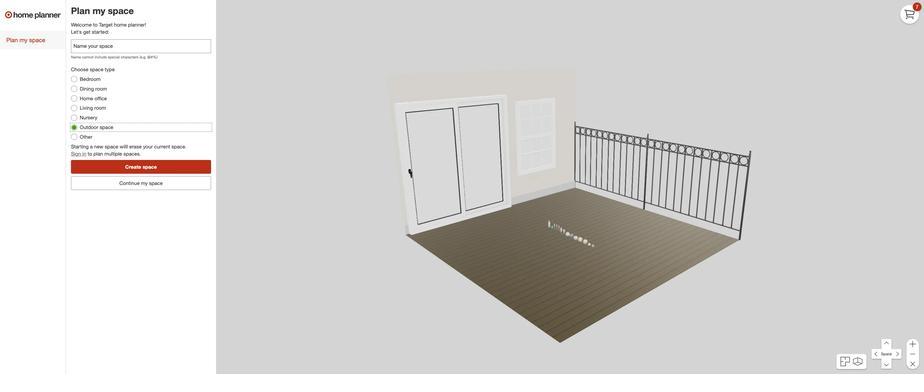 Task type: describe. For each thing, give the bounding box(es) containing it.
top view button icon image
[[841, 357, 851, 367]]

create space button
[[71, 160, 211, 174]]

create space
[[125, 164, 157, 170]]

office
[[95, 95, 107, 102]]

7
[[917, 4, 919, 10]]

characters
[[121, 55, 139, 59]]

(e.g.
[[140, 55, 146, 59]]

home office
[[80, 95, 107, 102]]

to inside starting a new space willl erase your current space. sign in to plan multiple spaces.
[[88, 151, 92, 157]]

space.
[[172, 144, 186, 150]]

space right "outdoor"
[[100, 124, 113, 131]]

welcome to target home planner! let's get started:
[[71, 22, 146, 35]]

space up home
[[108, 5, 134, 16]]

starting a new space willl erase your current space. sign in to plan multiple spaces.
[[71, 144, 186, 157]]

to inside welcome to target home planner! let's get started:
[[93, 22, 98, 28]]

pan camera right 30° image
[[892, 349, 902, 359]]

living
[[80, 105, 93, 111]]

tilt camera up 30° image
[[882, 340, 892, 350]]

outdoor space
[[80, 124, 113, 131]]

7 button
[[901, 3, 922, 24]]

plan my space button
[[0, 31, 66, 49]]

plan my space inside plan my space 'button'
[[6, 36, 45, 44]]

1 horizontal spatial plan
[[71, 5, 90, 16]]

dining room
[[80, 86, 107, 92]]

special
[[108, 55, 120, 59]]

space
[[882, 352, 893, 357]]

continue my space button
[[71, 176, 211, 190]]

name cannot include special characters (e.g. @#%)
[[71, 55, 158, 59]]

Bedroom radio
[[71, 76, 77, 82]]

other
[[80, 134, 92, 140]]

Nursery radio
[[71, 115, 77, 121]]

tilt camera down 30° image
[[882, 359, 892, 369]]

plan
[[94, 151, 103, 157]]

space right create
[[143, 164, 157, 170]]

target
[[99, 22, 113, 28]]

@#%)
[[147, 55, 158, 59]]

continue
[[119, 180, 140, 186]]

willl
[[120, 144, 128, 150]]

dining
[[80, 86, 94, 92]]

started:
[[92, 29, 109, 35]]

Outdoor space radio
[[71, 124, 77, 131]]

space inside starting a new space willl erase your current space. sign in to plan multiple spaces.
[[105, 144, 118, 150]]

continue my space
[[119, 180, 163, 186]]



Task type: vqa. For each thing, say whether or not it's contained in the screenshot.
Save Offer corresponding to 20% off Sabra mediterranean garlic dip
no



Task type: locate. For each thing, give the bounding box(es) containing it.
home planner landing page image
[[5, 5, 61, 25]]

space up bedroom
[[90, 66, 103, 73]]

1 horizontal spatial plan my space
[[71, 5, 134, 16]]

room
[[95, 86, 107, 92], [94, 105, 106, 111]]

1 vertical spatial plan my space
[[6, 36, 45, 44]]

plan
[[71, 5, 90, 16], [6, 36, 18, 44]]

to up the started:
[[93, 22, 98, 28]]

to right 'in'
[[88, 151, 92, 157]]

nursery
[[80, 115, 97, 121]]

plan my space
[[71, 5, 134, 16], [6, 36, 45, 44]]

1 vertical spatial my
[[20, 36, 28, 44]]

cannot
[[82, 55, 94, 59]]

1 vertical spatial plan
[[6, 36, 18, 44]]

my inside 'button'
[[20, 36, 28, 44]]

outdoor
[[80, 124, 98, 131]]

welcome
[[71, 22, 92, 28]]

2 horizontal spatial my
[[141, 180, 148, 186]]

my up target
[[93, 5, 105, 16]]

Other radio
[[71, 134, 77, 140]]

space down create space button
[[149, 180, 163, 186]]

include
[[95, 55, 107, 59]]

plan my space down home planner landing page 'image' on the left top
[[6, 36, 45, 44]]

0 horizontal spatial plan my space
[[6, 36, 45, 44]]

spaces.
[[124, 151, 141, 157]]

0 vertical spatial my
[[93, 5, 105, 16]]

None text field
[[71, 39, 211, 53]]

my inside button
[[141, 180, 148, 186]]

0 horizontal spatial to
[[88, 151, 92, 157]]

space up multiple
[[105, 144, 118, 150]]

1 vertical spatial to
[[88, 151, 92, 157]]

Home office radio
[[71, 95, 77, 102]]

sign in button
[[71, 150, 86, 158]]

starting
[[71, 144, 89, 150]]

room for living room
[[94, 105, 106, 111]]

room up the office
[[95, 86, 107, 92]]

0 vertical spatial room
[[95, 86, 107, 92]]

in
[[82, 151, 86, 157]]

living room
[[80, 105, 106, 111]]

home
[[80, 95, 93, 102]]

Dining room radio
[[71, 86, 77, 92]]

0 vertical spatial to
[[93, 22, 98, 28]]

0 vertical spatial plan my space
[[71, 5, 134, 16]]

2 vertical spatial my
[[141, 180, 148, 186]]

space down home planner landing page 'image' on the left top
[[29, 36, 45, 44]]

let's
[[71, 29, 82, 35]]

bedroom
[[80, 76, 101, 82]]

pan camera left 30° image
[[872, 349, 882, 359]]

space
[[108, 5, 134, 16], [29, 36, 45, 44], [90, 66, 103, 73], [100, 124, 113, 131], [105, 144, 118, 150], [143, 164, 157, 170], [149, 180, 163, 186]]

my
[[93, 5, 105, 16], [20, 36, 28, 44], [141, 180, 148, 186]]

0 horizontal spatial plan
[[6, 36, 18, 44]]

my right continue
[[141, 180, 148, 186]]

create
[[125, 164, 141, 170]]

multiple
[[104, 151, 122, 157]]

your
[[143, 144, 153, 150]]

new
[[94, 144, 103, 150]]

sign
[[71, 151, 81, 157]]

current
[[154, 144, 170, 150]]

name
[[71, 55, 81, 59]]

1 horizontal spatial to
[[93, 22, 98, 28]]

room for dining room
[[95, 86, 107, 92]]

0 vertical spatial plan
[[71, 5, 90, 16]]

choose
[[71, 66, 88, 73]]

Living room radio
[[71, 105, 77, 111]]

0 horizontal spatial my
[[20, 36, 28, 44]]

1 vertical spatial room
[[94, 105, 106, 111]]

erase
[[129, 144, 142, 150]]

front view button icon image
[[854, 358, 863, 366]]

a
[[90, 144, 93, 150]]

planner!
[[128, 22, 146, 28]]

choose space type
[[71, 66, 115, 73]]

to
[[93, 22, 98, 28], [88, 151, 92, 157]]

space inside 'button'
[[29, 36, 45, 44]]

1 horizontal spatial my
[[93, 5, 105, 16]]

room down the office
[[94, 105, 106, 111]]

type
[[105, 66, 115, 73]]

plan inside 'button'
[[6, 36, 18, 44]]

get
[[83, 29, 90, 35]]

home
[[114, 22, 127, 28]]

my down home planner landing page 'image' on the left top
[[20, 36, 28, 44]]

plan my space up target
[[71, 5, 134, 16]]



